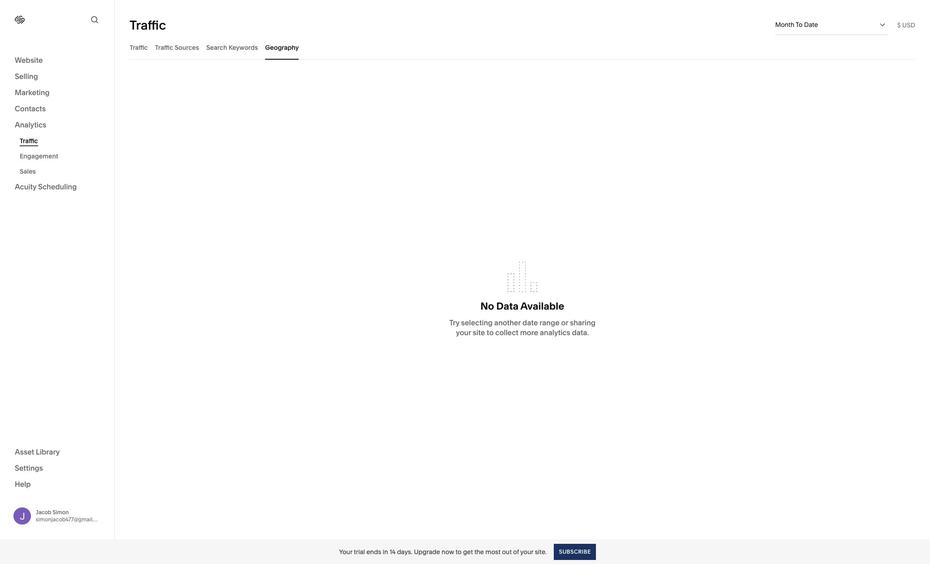 Task type: vqa. For each thing, say whether or not it's contained in the screenshot.
the Date
yes



Task type: describe. For each thing, give the bounding box(es) containing it.
another
[[495, 318, 521, 327]]

engagement
[[20, 152, 58, 160]]

asset
[[15, 447, 34, 456]]

engagement link
[[20, 149, 105, 164]]

now
[[442, 548, 455, 556]]

library
[[36, 447, 60, 456]]

no
[[481, 300, 495, 312]]

analytics link
[[15, 120, 100, 131]]

contacts
[[15, 104, 46, 113]]

no data available
[[481, 300, 565, 312]]

selling link
[[15, 71, 100, 82]]

site
[[473, 328, 485, 337]]

month
[[776, 21, 795, 29]]

traffic inside traffic link
[[20, 137, 38, 145]]

search keywords
[[206, 43, 258, 51]]

$
[[898, 21, 902, 29]]

traffic sources button
[[155, 35, 199, 60]]

geography button
[[265, 35, 299, 60]]

marketing link
[[15, 88, 100, 98]]

upgrade
[[414, 548, 441, 556]]

sales
[[20, 167, 36, 175]]

subscribe button
[[555, 544, 596, 560]]

geography
[[265, 43, 299, 51]]

jacob simon simonjacob477@gmail.com
[[36, 509, 105, 523]]

data.
[[572, 328, 589, 337]]

analytics
[[15, 120, 46, 129]]

subscribe
[[559, 548, 591, 555]]

scheduling
[[38, 182, 77, 191]]

help
[[15, 480, 31, 489]]

asset library
[[15, 447, 60, 456]]

of
[[514, 548, 519, 556]]

1 horizontal spatial your
[[521, 548, 534, 556]]

site.
[[535, 548, 547, 556]]

marketing
[[15, 88, 50, 97]]

selecting
[[462, 318, 493, 327]]

data
[[497, 300, 519, 312]]

14
[[390, 548, 396, 556]]

traffic link
[[20, 133, 105, 149]]

contacts link
[[15, 104, 100, 114]]

ends
[[367, 548, 382, 556]]

acuity
[[15, 182, 37, 191]]

month to date
[[776, 21, 819, 29]]

traffic left traffic sources button
[[130, 43, 148, 51]]

jacob
[[36, 509, 51, 516]]

help link
[[15, 479, 31, 489]]

traffic inside traffic sources button
[[155, 43, 173, 51]]

sources
[[175, 43, 199, 51]]

website
[[15, 56, 43, 65]]

settings
[[15, 463, 43, 472]]



Task type: locate. For each thing, give the bounding box(es) containing it.
date
[[523, 318, 538, 327]]

search keywords button
[[206, 35, 258, 60]]

month to date button
[[776, 15, 888, 35]]

tab list
[[130, 35, 916, 60]]

more
[[521, 328, 539, 337]]

days.
[[397, 548, 413, 556]]

to
[[487, 328, 494, 337], [456, 548, 462, 556]]

your down "try"
[[456, 328, 471, 337]]

keywords
[[229, 43, 258, 51]]

0 horizontal spatial to
[[456, 548, 462, 556]]

simon
[[53, 509, 69, 516]]

1 horizontal spatial to
[[487, 328, 494, 337]]

traffic
[[130, 17, 166, 33], [130, 43, 148, 51], [155, 43, 173, 51], [20, 137, 38, 145]]

search
[[206, 43, 227, 51]]

0 vertical spatial to
[[487, 328, 494, 337]]

traffic up traffic "button"
[[130, 17, 166, 33]]

trial
[[354, 548, 365, 556]]

simonjacob477@gmail.com
[[36, 516, 105, 523]]

collect
[[496, 328, 519, 337]]

range
[[540, 318, 560, 327]]

try selecting another date range or sharing your site to collect more analytics data.
[[450, 318, 596, 337]]

usd
[[903, 21, 916, 29]]

or
[[562, 318, 569, 327]]

out
[[502, 548, 512, 556]]

traffic down analytics
[[20, 137, 38, 145]]

traffic sources
[[155, 43, 199, 51]]

available
[[521, 300, 565, 312]]

try
[[450, 318, 460, 327]]

1 vertical spatial your
[[521, 548, 534, 556]]

your right of at the bottom of the page
[[521, 548, 534, 556]]

analytics
[[540, 328, 571, 337]]

selling
[[15, 72, 38, 81]]

0 vertical spatial your
[[456, 328, 471, 337]]

in
[[383, 548, 388, 556]]

sharing
[[570, 318, 596, 327]]

acuity scheduling
[[15, 182, 77, 191]]

tab list containing traffic
[[130, 35, 916, 60]]

get
[[463, 548, 473, 556]]

acuity scheduling link
[[15, 182, 100, 193]]

website link
[[15, 55, 100, 66]]

traffic left sources
[[155, 43, 173, 51]]

to right site
[[487, 328, 494, 337]]

your trial ends in 14 days. upgrade now to get the most out of your site.
[[339, 548, 547, 556]]

1 vertical spatial to
[[456, 548, 462, 556]]

most
[[486, 548, 501, 556]]

to left get
[[456, 548, 462, 556]]

to inside try selecting another date range or sharing your site to collect more analytics data.
[[487, 328, 494, 337]]

asset library link
[[15, 447, 100, 458]]

to
[[796, 21, 803, 29]]

0 horizontal spatial your
[[456, 328, 471, 337]]

the
[[475, 548, 484, 556]]

$ usd
[[898, 21, 916, 29]]

your
[[339, 548, 353, 556]]

your
[[456, 328, 471, 337], [521, 548, 534, 556]]

date
[[805, 21, 819, 29]]

traffic button
[[130, 35, 148, 60]]

settings link
[[15, 463, 100, 474]]

your inside try selecting another date range or sharing your site to collect more analytics data.
[[456, 328, 471, 337]]

sales link
[[20, 164, 105, 179]]



